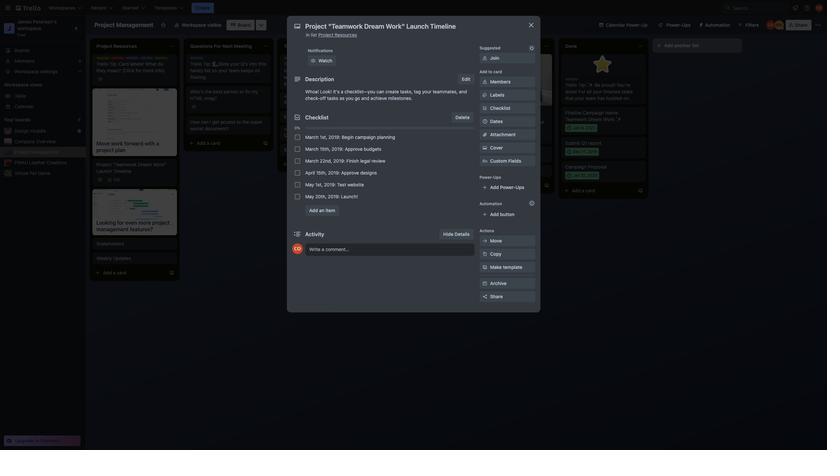 Task type: vqa. For each thing, say whether or not it's contained in the screenshot.


Task type: describe. For each thing, give the bounding box(es) containing it.
when
[[343, 74, 355, 80]]

sm image for cover
[[482, 145, 488, 151]]

team inside design team sketch site banner
[[298, 95, 309, 100]]

2 sketch from the top
[[284, 147, 299, 153]]

card down jan 31, 2020
[[586, 188, 595, 194]]

project inside board name text field
[[94, 21, 115, 28]]

description
[[305, 76, 334, 82]]

0 horizontal spatial create from template… image
[[544, 183, 549, 188]]

color: sky, title: "trello tip" element for trello tip: this is where assigned tasks live so that your team can see who's working on what and when it's due.
[[284, 57, 302, 62]]

archive link
[[480, 278, 535, 289]]

starred icon image
[[77, 128, 82, 134]]

card
[[119, 61, 129, 67]]

upgrade to premium
[[15, 438, 59, 444]]

company
[[15, 139, 35, 144]]

your inside trello tip trello tip: splash those redtape- heavy issues that are slowing your team down here.
[[535, 119, 544, 125]]

2020 for proposal
[[588, 173, 597, 178]]

how
[[190, 119, 200, 125]]

power- inside button
[[666, 22, 682, 28]]

2020 for campaign
[[586, 125, 595, 130]]

workspace for workspace views
[[4, 82, 29, 88]]

document?
[[205, 126, 229, 131]]

list right customer at the left of page
[[321, 132, 327, 138]]

1 horizontal spatial color: purple, title: "design team" element
[[284, 95, 309, 100]]

add right campaign
[[384, 131, 393, 137]]

watch button
[[308, 55, 336, 66]]

add left add power-ups
[[478, 183, 487, 188]]

legal
[[360, 158, 370, 164]]

customer
[[300, 132, 320, 138]]

🌊slide
[[212, 61, 229, 67]]

add left button
[[490, 212, 499, 217]]

tip for trello tip: ✨ be proud! you're done! for all your finished tasks that your team has hustled on.
[[577, 78, 583, 83]]

sm image for automation
[[696, 20, 705, 29]]

team for q's
[[229, 68, 240, 73]]

0 horizontal spatial share button
[[480, 292, 535, 302]]

add a card down jan 31, 2020 option
[[572, 188, 595, 194]]

design team sketch site banner
[[284, 95, 324, 105]]

a right march 22nd, 2019: finish legal review checkbox
[[301, 161, 303, 167]]

0 horizontal spatial management
[[31, 149, 59, 155]]

trello tip: splash those redtape- heavy issues that are slowing your team down here. link
[[472, 112, 548, 132]]

that inside the trello tip trello tip: this is where assigned tasks live so that your team can see who's working on what and when it's due.
[[311, 68, 320, 73]]

that inside trello tip trello tip: splash those redtape- heavy issues that are slowing your team down here.
[[500, 119, 508, 125]]

jan for finalize
[[573, 125, 580, 130]]

✨ inside trello tip trello tip: ✨ be proud! you're done! for all your finished tasks that your team has hustled on.
[[588, 82, 593, 88]]

tip inside trello tip trello tip: splash those redtape- heavy issues that are slowing your team down here.
[[483, 108, 489, 113]]

customize views image
[[258, 22, 265, 28]]

"teamwork
[[113, 162, 137, 167]]

report
[[588, 140, 602, 146]]

who's the best person to fix my html snag?
[[190, 89, 258, 101]]

dec 17, 2019
[[573, 149, 597, 154]]

your down for
[[575, 95, 584, 101]]

power-ups button
[[653, 20, 695, 30]]

due.
[[292, 81, 301, 87]]

move link
[[480, 236, 535, 246]]

2019: for designs
[[328, 170, 340, 176]]

0 horizontal spatial ups
[[493, 175, 501, 180]]

add left an
[[309, 208, 318, 213]]

sm image for checklist
[[482, 105, 488, 112]]

0 horizontal spatial members link
[[0, 56, 86, 66]]

trello inside trello tip: card labels! what do they mean? (click for more info)
[[96, 61, 108, 67]]

a inside whoa! look! it's a checklist—you can create tasks, tag your teammates, and check-off tasks as you go and achieve milestones.
[[341, 89, 343, 94]]

March 15th, 2019: Approve budgets checkbox
[[295, 147, 300, 152]]

custom fields
[[490, 158, 521, 164]]

hide
[[443, 231, 453, 237]]

curate customer list
[[284, 132, 327, 138]]

game
[[38, 170, 50, 176]]

jan for campaign
[[573, 173, 580, 178]]

my
[[252, 89, 258, 94]]

1 horizontal spatial create from template… image
[[638, 188, 643, 194]]

whoa!
[[305, 89, 319, 94]]

Search field
[[723, 3, 789, 13]]

2019: for website
[[324, 182, 336, 188]]

can inside the trello tip trello tip: this is where assigned tasks live so that your team can see who's working on what and when it's due.
[[343, 68, 351, 73]]

team for redtape-
[[472, 126, 482, 131]]

to inside how can i get access to the super secret document?
[[237, 119, 241, 125]]

calendar power-up
[[606, 22, 648, 28]]

virtual pet game
[[15, 170, 50, 176]]

your down be
[[593, 89, 602, 94]]

1st, for may
[[315, 182, 323, 188]]

it's
[[333, 89, 340, 94]]

james peterson's workspace link
[[17, 19, 58, 31]]

tasks,
[[400, 89, 413, 94]]

add down weekly
[[103, 270, 112, 276]]

design for design huddle
[[15, 128, 29, 134]]

0 notifications image
[[792, 4, 799, 12]]

a right campaign
[[394, 131, 397, 137]]

project inside project "teamwork dream work" launch timeline
[[96, 162, 112, 167]]

proud!
[[602, 82, 615, 88]]

hustled
[[606, 95, 622, 101]]

a down 'document?'
[[207, 140, 209, 146]]

2 vertical spatial create from template… image
[[169, 270, 174, 276]]

create from template… image for how can i get access to the super secret document?
[[263, 141, 268, 146]]

create from template… image for edit email drafts
[[357, 162, 362, 167]]

join link
[[480, 53, 535, 63]]

can inside whoa! look! it's a checklist—you can create tasks, tag your teammates, and check-off tasks as you go and achieve milestones.
[[377, 89, 384, 94]]

trello tip: 🌊slide your q's into this handy list so your team keeps on flowing. link
[[190, 61, 267, 81]]

automation inside automation button
[[705, 22, 730, 28]]

trello tip trello tip: ✨ be proud! you're done! for all your finished tasks that your team has hustled on.
[[565, 78, 633, 101]]

a down jan 31, 2020 option
[[582, 188, 584, 194]]

look!
[[320, 89, 332, 94]]

finalize campaign name: teamwork dream work ✨
[[565, 110, 622, 122]]

card down 'document?'
[[211, 140, 220, 146]]

your inside the trello tip trello tip: this is where assigned tasks live so that your team can see who's working on what and when it's due.
[[321, 68, 330, 73]]

campaign proposal link
[[565, 164, 642, 170]]

color: lime, title: "halp" element
[[155, 57, 168, 62]]

add a card up april 15th, 2019: approve designs checkbox
[[291, 161, 314, 167]]

your boards with 5 items element
[[4, 116, 67, 124]]

add button
[[490, 212, 515, 217]]

15th, for april
[[316, 170, 327, 176]]

add up april 15th, 2019: approve designs checkbox
[[291, 161, 299, 167]]

free
[[17, 32, 25, 37]]

edit email drafts
[[284, 114, 319, 120]]

design huddle link
[[15, 128, 74, 134]]

15th, for march
[[320, 146, 330, 152]]

0 vertical spatial team
[[140, 57, 150, 62]]

0 horizontal spatial members
[[15, 58, 35, 64]]

2019: for legal
[[333, 158, 345, 164]]

add down secret
[[197, 140, 206, 146]]

done!
[[565, 89, 577, 94]]

who's
[[190, 89, 204, 94]]

workspace for workspace visible
[[182, 22, 206, 28]]

sm image for copy
[[482, 251, 488, 258]]

filters button
[[736, 20, 761, 30]]

get
[[212, 119, 219, 125]]

1
[[479, 135, 481, 140]]

on.
[[623, 95, 630, 101]]

stakeholders link
[[96, 241, 173, 247]]

dreamy"
[[325, 147, 344, 153]]

info)
[[155, 68, 165, 73]]

name:
[[605, 110, 619, 116]]

1 vertical spatial members
[[490, 79, 511, 85]]

0 horizontal spatial automation
[[480, 201, 502, 206]]

join
[[490, 55, 499, 61]]

list right the in
[[311, 32, 317, 38]]

so inside trello tip trello tip: 🌊slide your q's into this handy list so your team keeps on flowing.
[[212, 68, 217, 73]]

march 1st, 2019: begin campaign planning
[[305, 134, 395, 140]]

your
[[4, 117, 14, 123]]

color: yellow, title: "copy request" element
[[96, 57, 110, 59]]

Write a comment text field
[[305, 244, 474, 256]]

drafts
[[306, 114, 319, 120]]

sm image for make template
[[482, 264, 488, 271]]

May 20th, 2019: Launch! checkbox
[[295, 194, 300, 199]]

dream inside finalize campaign name: teamwork dream work ✨
[[588, 117, 602, 122]]

template
[[503, 264, 522, 270]]

open information menu image
[[804, 5, 811, 11]]

add a card down 'document?'
[[197, 140, 220, 146]]

visible
[[207, 22, 221, 28]]

color: sky, title: "trello tip" element up more
[[140, 57, 158, 62]]

notifications
[[308, 48, 333, 53]]

march for march 15th, 2019: approve budgets
[[305, 146, 319, 152]]

edit for edit email drafts
[[284, 114, 292, 120]]

(click
[[122, 68, 134, 73]]

workspace views
[[4, 82, 42, 88]]

achieve
[[371, 95, 387, 101]]

on inside the trello tip trello tip: this is where assigned tasks live so that your team can see who's working on what and when it's due.
[[316, 74, 321, 80]]

to right upgrade
[[35, 438, 39, 444]]

0 horizontal spatial share
[[490, 294, 503, 299]]

trello tip: card labels! what do they mean? (click for more info) link
[[96, 61, 173, 74]]

freelancer
[[472, 154, 494, 159]]

March 1st, 2019: Begin campaign planning checkbox
[[295, 135, 300, 140]]

2019
[[588, 149, 597, 154]]

dream inside project "teamwork dream work" launch timeline
[[138, 162, 152, 167]]

for
[[579, 89, 586, 94]]

archive
[[490, 281, 507, 286]]

into
[[249, 61, 257, 67]]

add a card down weekly updates
[[103, 270, 126, 276]]

0 / 6
[[114, 177, 120, 182]]

Dec 17, 2019 checkbox
[[565, 148, 599, 156]]

0 vertical spatial share button
[[786, 20, 812, 30]]

labels!
[[130, 61, 144, 67]]

edit for edit
[[462, 76, 470, 82]]

upgrade to premium link
[[4, 436, 81, 446]]

card down the custom
[[492, 183, 502, 188]]

legal
[[378, 89, 389, 94]]

calendar for calendar
[[15, 104, 34, 109]]

add a card down the custom
[[478, 183, 502, 188]]

0 horizontal spatial color: purple, title: "design team" element
[[125, 57, 150, 62]]

add an item
[[309, 208, 335, 213]]

a down the custom
[[488, 183, 491, 188]]

0 vertical spatial design
[[125, 57, 139, 62]]

tip for trello tip: 🌊slide your q's into this handy list so your team keeps on flowing.
[[202, 57, 208, 62]]

actions
[[480, 229, 494, 233]]

9,
[[581, 125, 585, 130]]

is
[[316, 61, 320, 67]]

labels
[[490, 92, 505, 98]]

✨ inside finalize campaign name: teamwork dream work ✨
[[616, 117, 622, 122]]

watch
[[318, 58, 332, 63]]

close dialog image
[[527, 21, 535, 29]]

switch to… image
[[5, 5, 11, 11]]

approve for budgets
[[345, 146, 363, 152]]

has
[[598, 95, 605, 101]]

Jan 9, 2020 checkbox
[[565, 124, 597, 132]]

add down jan 31, 2020 option
[[572, 188, 581, 194]]

1 vertical spatial campaign
[[565, 164, 587, 170]]

banner
[[309, 99, 324, 105]]

curate customer list link
[[284, 132, 361, 139]]

move
[[490, 238, 502, 244]]

trello tip trello tip: splash those redtape- heavy issues that are slowing your team down here.
[[472, 108, 544, 131]]

see
[[352, 68, 360, 73]]

i
[[210, 119, 211, 125]]

sketch inside design team sketch site banner
[[284, 99, 299, 105]]

ups inside button
[[682, 22, 691, 28]]

overview
[[36, 139, 56, 144]]

color: red, title: "priority" element
[[111, 57, 125, 62]]

may 1st, 2019: test website
[[305, 182, 364, 188]]



Task type: locate. For each thing, give the bounding box(es) containing it.
may down april
[[305, 182, 314, 188]]

march for march 1st, 2019: begin campaign planning
[[305, 134, 319, 140]]

add right edit button
[[480, 69, 487, 74]]

1 horizontal spatial create from template… image
[[263, 141, 268, 146]]

create from template… image
[[544, 183, 549, 188], [638, 188, 643, 194]]

march for march 22nd, 2019: finish legal review
[[305, 158, 319, 164]]

team inside trello tip trello tip: 🌊slide your q's into this handy list so your team keeps on flowing.
[[229, 68, 240, 73]]

share button down archive link on the bottom
[[480, 292, 535, 302]]

2020
[[586, 125, 595, 130], [588, 173, 597, 178]]

list inside button
[[692, 43, 699, 48]]

they
[[96, 68, 106, 73]]

campaign up jan 31, 2020 option
[[565, 164, 587, 170]]

as
[[340, 95, 345, 101]]

you
[[346, 95, 353, 101]]

1 horizontal spatial share
[[795, 22, 808, 28]]

2 vertical spatial design
[[15, 128, 29, 134]]

2 jan from the top
[[573, 173, 580, 178]]

tag
[[414, 89, 421, 94]]

the for who's
[[205, 89, 212, 94]]

list inside trello tip trello tip: 🌊slide your q's into this handy list so your team keeps on flowing.
[[205, 68, 211, 73]]

this
[[306, 61, 315, 67]]

sketch up march 22nd, 2019: finish legal review checkbox
[[284, 147, 299, 153]]

design huddle
[[15, 128, 46, 134]]

milestones.
[[388, 95, 413, 101]]

person
[[224, 89, 238, 94]]

1 vertical spatial that
[[565, 95, 574, 101]]

virtual pet game link
[[15, 170, 82, 177]]

1 horizontal spatial ✨
[[616, 117, 622, 122]]

to down join
[[488, 69, 492, 74]]

1 vertical spatial power-ups
[[480, 175, 501, 180]]

tip: for trello tip: 🌊slide your q's into this handy list so your team keeps on flowing.
[[203, 61, 211, 67]]

your left q's on the left top
[[230, 61, 240, 67]]

peterson's
[[33, 19, 57, 24]]

2 horizontal spatial and
[[459, 89, 467, 94]]

sm image for suggested
[[528, 45, 535, 52]]

tip: inside trello tip: card labels! what do they mean? (click for more info)
[[109, 61, 117, 67]]

1 horizontal spatial can
[[343, 68, 351, 73]]

team down assigned
[[332, 68, 342, 73]]

copy link
[[480, 249, 535, 260]]

2019: for budgets
[[332, 146, 344, 152]]

color: sky, title: "trello tip" element
[[140, 57, 158, 62], [190, 57, 208, 62], [284, 57, 302, 62], [565, 78, 583, 83], [472, 108, 489, 113]]

0 vertical spatial approve
[[345, 146, 363, 152]]

sm image left copy
[[482, 251, 488, 258]]

the for sketch
[[300, 147, 307, 153]]

0 vertical spatial jan
[[573, 125, 580, 130]]

may for may 20th, 2019: launch!
[[305, 194, 314, 199]]

sm image inside 'cover' link
[[482, 145, 488, 151]]

0 vertical spatial sketch
[[284, 99, 299, 105]]

0 horizontal spatial ✨
[[588, 82, 593, 88]]

upgrade
[[15, 438, 34, 444]]

tasks
[[284, 68, 295, 73], [622, 89, 633, 94], [327, 95, 338, 101]]

1 may from the top
[[305, 182, 314, 188]]

star or unstar board image
[[161, 22, 166, 28]]

1st,
[[320, 134, 327, 140], [315, 182, 323, 188]]

cover
[[490, 145, 503, 151]]

3 march from the top
[[305, 158, 319, 164]]

review inside checklist group
[[372, 158, 385, 164]]

0 vertical spatial project management
[[94, 21, 153, 28]]

may 20th, 2019: launch!
[[305, 194, 358, 199]]

pwau leather creations link
[[15, 159, 82, 166]]

1 horizontal spatial members
[[490, 79, 511, 85]]

attachment button
[[480, 129, 535, 140]]

team for where
[[332, 68, 342, 73]]

design for design team sketch site banner
[[284, 95, 297, 100]]

share button down 0 notifications icon
[[786, 20, 812, 30]]

tasks up on.
[[622, 89, 633, 94]]

1 vertical spatial 1st,
[[315, 182, 323, 188]]

teamwork
[[565, 117, 587, 122]]

1 jan from the top
[[573, 125, 580, 130]]

that up the here.
[[500, 119, 508, 125]]

2019: left test
[[324, 182, 336, 188]]

color: orange, title: "one more step" element up "freelancer"
[[472, 149, 485, 152]]

in list project resources
[[306, 32, 357, 38]]

may left '20th,'
[[305, 194, 314, 199]]

1 vertical spatial christina overa (christinaovera) image
[[292, 244, 303, 254]]

0 vertical spatial checklist
[[490, 105, 511, 111]]

1 vertical spatial automation
[[480, 201, 502, 206]]

dream
[[588, 117, 602, 122], [138, 162, 152, 167]]

tip: inside trello tip trello tip: 🌊slide your q's into this handy list so your team keeps on flowing.
[[203, 61, 211, 67]]

sm image
[[528, 45, 535, 52], [310, 57, 317, 64], [482, 145, 488, 151], [482, 264, 488, 271], [482, 280, 488, 287]]

redtape-
[[523, 113, 541, 118]]

tip inside the trello tip trello tip: this is where assigned tasks live so that your team can see who's working on what and when it's due.
[[296, 57, 302, 62]]

0 horizontal spatial christina overa (christinaovera) image
[[292, 244, 303, 254]]

1 horizontal spatial checklist
[[490, 105, 511, 111]]

automation
[[705, 22, 730, 28], [480, 201, 502, 206]]

color: sky, title: "trello tip" element for trello tip: splash those redtape- heavy issues that are slowing your team down here.
[[472, 108, 489, 113]]

march 15th, 2019: approve budgets
[[305, 146, 381, 152]]

super
[[250, 119, 262, 125]]

1 vertical spatial 15th,
[[316, 170, 327, 176]]

color: sky, title: "trello tip" element for trello tip: ✨ be proud! you're done! for all your finished tasks that your team has hustled on.
[[565, 78, 583, 83]]

sm image for members
[[482, 79, 488, 85]]

color: sky, title: "trello tip" element up done! at top right
[[565, 78, 583, 83]]

2019: up 'may 1st, 2019: test website'
[[328, 170, 340, 176]]

can inside how can i get access to the super secret document?
[[201, 119, 209, 125]]

design inside design team sketch site banner
[[284, 95, 297, 100]]

tip inside trello tip trello tip: 🌊slide your q's into this handy list so your team keeps on flowing.
[[202, 57, 208, 62]]

2020 inside jan 9, 2020 option
[[586, 125, 595, 130]]

your up what
[[321, 68, 330, 73]]

christina overa (christinaovera) image
[[815, 4, 823, 12]]

team inside the trello tip trello tip: this is where assigned tasks live so that your team can see who's working on what and when it's due.
[[332, 68, 342, 73]]

tip: for trello tip: ✨ be proud! you're done! for all your finished tasks that your team has hustled on.
[[578, 82, 586, 88]]

2020 right '9,'
[[586, 125, 595, 130]]

list
[[311, 32, 317, 38], [692, 43, 699, 48], [205, 68, 211, 73], [321, 132, 327, 138]]

0 vertical spatial 15th,
[[320, 146, 330, 152]]

all
[[587, 89, 592, 94]]

boards
[[15, 117, 31, 123]]

2 horizontal spatial can
[[377, 89, 384, 94]]

font
[[345, 147, 355, 153]]

Board name text field
[[91, 20, 157, 30]]

add left another
[[664, 43, 673, 48]]

power-ups inside power-ups button
[[666, 22, 691, 28]]

march 22nd, 2019: finish legal review
[[305, 158, 385, 164]]

/
[[116, 177, 117, 182]]

calendar inside 'link'
[[15, 104, 34, 109]]

your right tag
[[422, 89, 432, 94]]

automation down search icon
[[705, 22, 730, 28]]

add a card right campaign
[[384, 131, 408, 137]]

6
[[117, 177, 120, 182]]

color: orange, title: "one more step" element up curate
[[284, 128, 297, 131]]

0 horizontal spatial project management
[[15, 149, 59, 155]]

1 vertical spatial ups
[[493, 175, 501, 180]]

edit inside button
[[462, 76, 470, 82]]

your
[[230, 61, 240, 67], [218, 68, 228, 73], [321, 68, 330, 73], [422, 89, 432, 94], [593, 89, 602, 94], [575, 95, 584, 101], [535, 119, 544, 125]]

sm image down actions
[[482, 238, 488, 244]]

sketch the "teamy dreamy" font link
[[284, 147, 361, 153]]

trello tip: card labels! what do they mean? (click for more info)
[[96, 61, 165, 73]]

2019: up dreamy"
[[329, 134, 340, 140]]

1 vertical spatial create from template… image
[[638, 188, 643, 194]]

sm image inside make template link
[[482, 264, 488, 271]]

2019: up "april 15th, 2019: approve designs"
[[333, 158, 345, 164]]

color: purple, title: "design team" element down 'due.'
[[284, 95, 309, 100]]

1 so from the left
[[212, 68, 217, 73]]

1 horizontal spatial members link
[[480, 77, 535, 87]]

None text field
[[302, 20, 520, 32]]

✨ down name:
[[616, 117, 622, 122]]

2 vertical spatial tasks
[[327, 95, 338, 101]]

1 vertical spatial may
[[305, 194, 314, 199]]

1 vertical spatial and
[[459, 89, 467, 94]]

make
[[490, 264, 502, 270]]

more
[[143, 68, 154, 73]]

0 vertical spatial color: orange, title: "one more step" element
[[284, 128, 297, 131]]

2019: for campaign
[[329, 134, 340, 140]]

your down 🌊slide
[[218, 68, 228, 73]]

1 horizontal spatial christina overa (christinaovera) image
[[766, 20, 775, 30]]

0 horizontal spatial so
[[212, 68, 217, 73]]

2 march from the top
[[305, 146, 319, 152]]

labels link
[[480, 90, 535, 100]]

17,
[[582, 149, 587, 154]]

dream left work" on the top
[[138, 162, 152, 167]]

0 vertical spatial campaign
[[583, 110, 604, 116]]

1 horizontal spatial project management
[[94, 21, 153, 28]]

sm image inside labels link
[[482, 92, 488, 98]]

delete link
[[452, 112, 474, 123]]

0 vertical spatial members
[[15, 58, 35, 64]]

1 horizontal spatial review
[[390, 89, 404, 94]]

secret
[[190, 126, 204, 131]]

1 vertical spatial ✨
[[616, 117, 622, 122]]

timeline
[[113, 168, 131, 174]]

share down archive
[[490, 294, 503, 299]]

1 vertical spatial share button
[[480, 292, 535, 302]]

jan 31, 2020
[[573, 173, 597, 178]]

1 horizontal spatial dream
[[588, 117, 602, 122]]

review up milestones.
[[390, 89, 404, 94]]

can up when
[[343, 68, 351, 73]]

0 vertical spatial calendar
[[606, 22, 625, 28]]

so down 🌊slide
[[212, 68, 217, 73]]

sm image inside join link
[[482, 55, 488, 61]]

1 vertical spatial color: orange, title: "one more step" element
[[472, 149, 485, 152]]

2 horizontal spatial the
[[300, 147, 307, 153]]

team down all
[[586, 95, 596, 101]]

1 vertical spatial sketch
[[284, 147, 299, 153]]

sm image for labels
[[482, 92, 488, 98]]

tip inside trello tip trello tip: ✨ be proud! you're done! for all your finished tasks that your team has hustled on.
[[577, 78, 583, 83]]

primary element
[[0, 0, 827, 16]]

1 horizontal spatial calendar
[[606, 22, 625, 28]]

hide details
[[443, 231, 470, 237]]

April 15th, 2019: Approve designs checkbox
[[295, 170, 300, 176]]

tip: up the handy
[[203, 61, 211, 67]]

a down weekly updates
[[113, 270, 116, 276]]

0 vertical spatial power-ups
[[666, 22, 691, 28]]

live
[[296, 68, 304, 73]]

sm image left watch
[[310, 57, 317, 64]]

sketch site banner link
[[284, 99, 361, 106]]

make template
[[490, 264, 522, 270]]

show menu image
[[815, 22, 822, 28]]

how can i get access to the super secret document? link
[[190, 119, 267, 132]]

and down edit button
[[459, 89, 467, 94]]

campaign inside finalize campaign name: teamwork dream work ✨
[[583, 110, 604, 116]]

so up working
[[305, 68, 310, 73]]

0 vertical spatial create from template… image
[[544, 183, 549, 188]]

add down the custom
[[490, 185, 499, 190]]

go
[[355, 95, 360, 101]]

2019: left the font
[[332, 146, 344, 152]]

to right access
[[237, 119, 241, 125]]

Jan 31, 2020 checkbox
[[565, 172, 599, 180]]

1 vertical spatial members link
[[480, 77, 535, 87]]

sm image left labels
[[482, 92, 488, 98]]

1 march from the top
[[305, 134, 319, 140]]

color: sky, title: "trello tip" element up live
[[284, 57, 302, 62]]

1 vertical spatial team
[[298, 95, 309, 100]]

jan left '9,'
[[573, 125, 580, 130]]

sketch left site
[[284, 99, 299, 105]]

sm image inside automation button
[[696, 20, 705, 29]]

0 vertical spatial christina overa (christinaovera) image
[[766, 20, 775, 30]]

tip: up mean?
[[109, 61, 117, 67]]

card down updates
[[117, 270, 126, 276]]

who's the best person to fix my html snag? link
[[190, 88, 267, 102]]

0
[[114, 177, 116, 182]]

sm image up "freelancer"
[[482, 145, 488, 151]]

0 vertical spatial can
[[343, 68, 351, 73]]

review right the 'legal'
[[372, 158, 385, 164]]

team down whoa!
[[298, 95, 309, 100]]

color: sky, title: "trello tip" element up the handy
[[190, 57, 208, 62]]

2020 inside jan 31, 2020 option
[[588, 173, 597, 178]]

ben nelson (bennelson96) image
[[775, 20, 784, 30]]

1 sketch from the top
[[284, 99, 299, 105]]

search image
[[725, 5, 731, 11]]

sm image inside copy link
[[482, 251, 488, 258]]

1 vertical spatial workspace
[[4, 82, 29, 88]]

0 vertical spatial members link
[[0, 56, 86, 66]]

can up achieve at the top of the page
[[377, 89, 384, 94]]

card down join
[[493, 69, 502, 74]]

add a card button
[[374, 129, 448, 139], [186, 138, 260, 149], [280, 159, 354, 170], [468, 180, 542, 191], [561, 186, 635, 196], [92, 268, 166, 278]]

card up april
[[304, 161, 314, 167]]

0 horizontal spatial edit
[[284, 114, 292, 120]]

sm image left archive
[[482, 280, 488, 287]]

color: orange, title: "one more step" element for freelancer
[[472, 149, 485, 152]]

management inside board name text field
[[116, 21, 153, 28]]

proposal
[[588, 164, 607, 170]]

sm image up add another list button
[[696, 20, 705, 29]]

0 horizontal spatial power-ups
[[480, 175, 501, 180]]

hide details link
[[439, 229, 474, 240]]

0 vertical spatial ✨
[[588, 82, 593, 88]]

2020 right 31,
[[588, 173, 597, 178]]

pet
[[30, 170, 37, 176]]

2 vertical spatial that
[[500, 119, 508, 125]]

tasks inside whoa! look! it's a checklist—you can create tasks, tag your teammates, and check-off tasks as you go and achieve milestones.
[[327, 95, 338, 101]]

tasks inside trello tip trello tip: ✨ be proud! you're done! for all your finished tasks that your team has hustled on.
[[622, 89, 633, 94]]

1 vertical spatial color: purple, title: "design team" element
[[284, 95, 309, 100]]

the
[[205, 89, 212, 94], [242, 119, 249, 125], [300, 147, 307, 153]]

1 horizontal spatial management
[[116, 21, 153, 28]]

approve for designs
[[341, 170, 359, 176]]

email
[[293, 114, 305, 120]]

power-ups down the custom
[[480, 175, 501, 180]]

1 vertical spatial project management
[[15, 149, 59, 155]]

tip: inside the trello tip trello tip: this is where assigned tasks live so that your team can see who's working on what and when it's due.
[[297, 61, 305, 67]]

ups down fields
[[516, 185, 524, 190]]

tip: for trello tip: this is where assigned tasks live so that your team can see who's working on what and when it's due.
[[297, 61, 305, 67]]

color: sky, title: "trello tip" element for trello tip: 🌊slide your q's into this handy list so your team keeps on flowing.
[[190, 57, 208, 62]]

0 vertical spatial review
[[390, 89, 404, 94]]

tip: inside trello tip trello tip: splash those redtape- heavy issues that are slowing your team down here.
[[484, 113, 493, 118]]

2 vertical spatial and
[[361, 95, 369, 101]]

project management inside board name text field
[[94, 21, 153, 28]]

management down overview
[[31, 149, 59, 155]]

1 horizontal spatial the
[[242, 119, 249, 125]]

copy
[[490, 251, 502, 257]]

and right 'go'
[[361, 95, 369, 101]]

the inside the who's the best person to fix my html snag?
[[205, 89, 212, 94]]

share left the show menu image
[[795, 22, 808, 28]]

team inside trello tip trello tip: ✨ be proud! you're done! for all your finished tasks that your team has hustled on.
[[586, 95, 596, 101]]

1 horizontal spatial ups
[[516, 185, 524, 190]]

members up labels
[[490, 79, 511, 85]]

1 horizontal spatial so
[[305, 68, 310, 73]]

team up more
[[140, 57, 150, 62]]

1 horizontal spatial color: orange, title: "one more step" element
[[472, 149, 485, 152]]

edit
[[462, 76, 470, 82], [284, 114, 292, 120]]

slowing
[[518, 119, 534, 125]]

list right the handy
[[205, 68, 211, 73]]

tasks down it's
[[327, 95, 338, 101]]

May 1st, 2019: Test website checkbox
[[295, 182, 300, 188]]

2 vertical spatial the
[[300, 147, 307, 153]]

sm image inside checklist link
[[482, 105, 488, 112]]

color: orange, title: "one more step" element for curate
[[284, 128, 297, 131]]

tip for trello tip: this is where assigned tasks live so that your team can see who's working on what and when it's due.
[[296, 57, 302, 62]]

1 horizontal spatial edit
[[462, 76, 470, 82]]

members down boards at left top
[[15, 58, 35, 64]]

add another list
[[664, 43, 699, 48]]

trello tip halp
[[140, 57, 163, 62]]

1 horizontal spatial share button
[[786, 20, 812, 30]]

add board image
[[77, 117, 82, 123]]

0 vertical spatial on
[[255, 68, 260, 73]]

2 may from the top
[[305, 194, 314, 199]]

sm image inside archive link
[[482, 280, 488, 287]]

members link down boards at left top
[[0, 56, 86, 66]]

march down customer at the left of page
[[305, 146, 319, 152]]

sm image inside move link
[[482, 238, 488, 244]]

ups
[[682, 22, 691, 28], [493, 175, 501, 180], [516, 185, 524, 190]]

members link up labels link
[[480, 77, 535, 87]]

color: purple, title: "design team" element
[[125, 57, 150, 62], [284, 95, 309, 100]]

christina overa (christinaovera) image
[[766, 20, 775, 30], [292, 244, 303, 254]]

team inside trello tip trello tip: splash those redtape- heavy issues that are slowing your team down here.
[[472, 126, 482, 131]]

0 horizontal spatial can
[[201, 119, 209, 125]]

sm image for watch
[[310, 57, 317, 64]]

1 vertical spatial approve
[[341, 170, 359, 176]]

calendar for calendar power-up
[[606, 22, 625, 28]]

card right planning
[[398, 131, 408, 137]]

1 vertical spatial review
[[372, 158, 385, 164]]

1 vertical spatial design
[[284, 95, 297, 100]]

color: orange, title: "one more step" element
[[284, 128, 297, 131], [472, 149, 485, 152]]

workspace visible button
[[170, 20, 225, 30]]

your inside whoa! look! it's a checklist—you can create tasks, tag your teammates, and check-off tasks as you go and achieve milestones.
[[422, 89, 432, 94]]

0 vertical spatial dream
[[588, 117, 602, 122]]

1 vertical spatial can
[[377, 89, 384, 94]]

sm image for archive
[[482, 280, 488, 287]]

31,
[[581, 173, 586, 178]]

management left star or unstar board icon
[[116, 21, 153, 28]]

that down is
[[311, 68, 320, 73]]

2019: down 'may 1st, 2019: test website'
[[328, 194, 340, 199]]

boards
[[15, 48, 30, 53]]

checklist group
[[292, 131, 474, 203]]

0 vertical spatial 1st,
[[320, 134, 327, 140]]

✨ up all
[[588, 82, 593, 88]]

the inside how can i get access to the super secret document?
[[242, 119, 249, 125]]

1st, for march
[[320, 134, 327, 140]]

fix
[[245, 89, 250, 94]]

edit email drafts link
[[284, 114, 361, 120]]

15th, right april
[[316, 170, 327, 176]]

you're
[[617, 82, 630, 88]]

0 vertical spatial share
[[795, 22, 808, 28]]

on down into
[[255, 68, 260, 73]]

campaign
[[583, 110, 604, 116], [565, 164, 587, 170]]

calendar down the table
[[15, 104, 34, 109]]

tip: up issues at the top
[[484, 113, 493, 118]]

1 horizontal spatial that
[[500, 119, 508, 125]]

1 vertical spatial march
[[305, 146, 319, 152]]

sm image
[[696, 20, 705, 29], [482, 55, 488, 61], [482, 79, 488, 85], [482, 92, 488, 98], [482, 105, 488, 112], [482, 238, 488, 244], [482, 251, 488, 258]]

2 horizontal spatial design
[[284, 95, 297, 100]]

on inside trello tip trello tip: 🌊slide your q's into this handy list so your team keeps on flowing.
[[255, 68, 260, 73]]

1 horizontal spatial tasks
[[327, 95, 338, 101]]

2 so from the left
[[305, 68, 310, 73]]

may for may 1st, 2019: test website
[[305, 182, 314, 188]]

calendar left the up
[[606, 22, 625, 28]]

sm image for join
[[482, 55, 488, 61]]

March 22nd, 2019: Finish legal review checkbox
[[295, 159, 300, 164]]

to inside the who's the best person to fix my html snag?
[[240, 89, 244, 94]]

workspace visible
[[182, 22, 221, 28]]

sm image inside the "watch" button
[[310, 57, 317, 64]]

tasks inside the trello tip trello tip: this is where assigned tasks live so that your team can see who's working on what and when it's due.
[[284, 68, 295, 73]]

that inside trello tip trello tip: ✨ be proud! you're done! for all your finished tasks that your team has hustled on.
[[565, 95, 574, 101]]

premium
[[40, 438, 59, 444]]

approve up finish at the top left of the page
[[345, 146, 363, 152]]

in
[[306, 32, 310, 38]]

0 horizontal spatial that
[[311, 68, 320, 73]]

views
[[30, 82, 42, 88]]

how can i get access to the super secret document?
[[190, 119, 262, 131]]

0 vertical spatial 2020
[[586, 125, 595, 130]]

so inside the trello tip trello tip: this is where assigned tasks live so that your team can see who's working on what and when it's due.
[[305, 68, 310, 73]]

checklist down banner
[[305, 115, 329, 121]]

tip: inside trello tip trello tip: ✨ be proud! you're done! for all your finished tasks that your team has hustled on.
[[578, 82, 586, 88]]

0 vertical spatial create from template… image
[[263, 141, 268, 146]]

0 horizontal spatial team
[[140, 57, 150, 62]]

here.
[[496, 126, 507, 131]]

0 horizontal spatial workspace
[[4, 82, 29, 88]]

workspace down create button
[[182, 22, 206, 28]]

sm image for move
[[482, 238, 488, 244]]

and inside the trello tip trello tip: this is where assigned tasks live so that your team can see who's working on what and when it's due.
[[334, 74, 342, 80]]

1 vertical spatial checklist
[[305, 115, 329, 121]]

work
[[604, 117, 615, 122]]

0 vertical spatial management
[[116, 21, 153, 28]]

tip: up for
[[578, 82, 586, 88]]

workspace inside button
[[182, 22, 206, 28]]

1 horizontal spatial design
[[125, 57, 139, 62]]

create from template… image
[[263, 141, 268, 146], [357, 162, 362, 167], [169, 270, 174, 276]]

huddle
[[31, 128, 46, 134]]

0 horizontal spatial color: orange, title: "one more step" element
[[284, 128, 297, 131]]

project "teamwork dream work" launch timeline link
[[96, 161, 173, 175]]

team left keeps
[[229, 68, 240, 73]]

activity
[[305, 231, 324, 237]]



